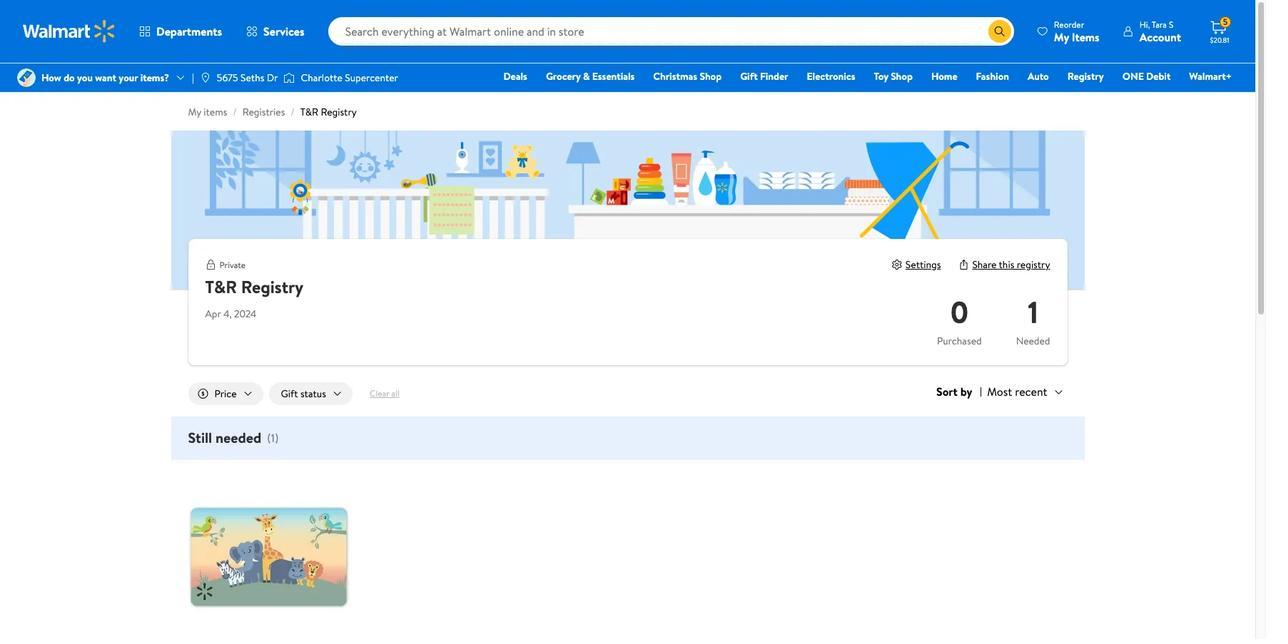 Task type: describe. For each thing, give the bounding box(es) containing it.
price
[[215, 387, 237, 401]]

 image for 5675
[[200, 72, 211, 84]]

still
[[188, 428, 212, 448]]

toy shop link
[[868, 69, 920, 84]]

purchased
[[938, 334, 982, 348]]

all
[[392, 388, 400, 400]]

5
[[1224, 16, 1228, 28]]

needed
[[216, 428, 262, 448]]

one debit
[[1123, 69, 1171, 84]]

one debit link
[[1117, 69, 1178, 84]]

gift for gift status
[[281, 387, 298, 401]]

apr
[[205, 307, 221, 321]]

registries link
[[243, 105, 285, 119]]

registry
[[1017, 258, 1051, 272]]

deals
[[504, 69, 528, 84]]

you
[[77, 71, 93, 85]]

shop for toy shop
[[891, 69, 913, 84]]

electronics link
[[801, 69, 862, 84]]

christmas shop link
[[647, 69, 728, 84]]

0 purchased
[[938, 291, 982, 348]]

share
[[973, 258, 997, 272]]

gift finder link
[[734, 69, 795, 84]]

&
[[583, 69, 590, 84]]

supercenter
[[345, 71, 398, 85]]

registries
[[243, 105, 285, 119]]

charlotte
[[301, 71, 343, 85]]

how do you want your items?
[[41, 71, 169, 85]]

my items / registries / t&r registry
[[188, 105, 357, 119]]

clear all button
[[358, 383, 411, 406]]

status
[[301, 387, 326, 401]]

1 inside the still needed ( 1 )
[[271, 431, 275, 446]]

private
[[220, 259, 246, 271]]

reorder
[[1054, 18, 1085, 30]]

services
[[264, 24, 305, 39]]

2 vertical spatial registry
[[241, 275, 304, 299]]

auto link
[[1022, 69, 1056, 84]]

still needed ( 1 )
[[188, 428, 279, 448]]

5675 seths dr
[[217, 71, 278, 85]]

1 / from the left
[[233, 105, 237, 119]]

recent
[[1015, 384, 1048, 400]]

toy
[[874, 69, 889, 84]]

one
[[1123, 69, 1144, 84]]

items
[[204, 105, 227, 119]]

home
[[932, 69, 958, 84]]

s
[[1169, 18, 1174, 30]]

by
[[961, 384, 973, 400]]

 image for how
[[17, 69, 36, 87]]

clear all
[[370, 388, 400, 400]]

fashion
[[976, 69, 1010, 84]]

your
[[119, 71, 138, 85]]

grocery & essentials
[[546, 69, 635, 84]]

price button
[[188, 383, 263, 406]]

needed
[[1016, 334, 1051, 348]]

toy shop
[[874, 69, 913, 84]]

(
[[267, 431, 271, 446]]

2024
[[234, 307, 257, 321]]

departments button
[[127, 14, 234, 49]]

deals link
[[497, 69, 534, 84]]

electronics
[[807, 69, 856, 84]]

tara
[[1152, 18, 1167, 30]]

animal friends walmart gift card image
[[188, 478, 350, 639]]

most
[[988, 384, 1013, 400]]

home link
[[925, 69, 964, 84]]

1 vertical spatial my
[[188, 105, 201, 119]]

grocery & essentials link
[[540, 69, 641, 84]]

settings
[[906, 258, 941, 272]]

registry link
[[1062, 69, 1111, 84]]

Walmart Site-Wide search field
[[328, 17, 1014, 46]]

t&r registry link
[[300, 105, 357, 119]]

gift status button
[[269, 383, 353, 406]]

$20.81
[[1211, 35, 1230, 45]]

hi, tara s account
[[1140, 18, 1182, 45]]

gift status
[[281, 387, 326, 401]]

most recent
[[988, 384, 1048, 400]]

seths
[[241, 71, 264, 85]]



Task type: vqa. For each thing, say whether or not it's contained in the screenshot.
topmost to
no



Task type: locate. For each thing, give the bounding box(es) containing it.
1 horizontal spatial gift
[[741, 69, 758, 84]]

my inside 'reorder my items'
[[1054, 29, 1070, 45]]

charlotte supercenter
[[301, 71, 398, 85]]

walmart image
[[23, 20, 116, 43]]

Search search field
[[328, 17, 1014, 46]]

 image
[[17, 69, 36, 87], [200, 72, 211, 84]]

registry up 2024 in the left of the page
[[241, 275, 304, 299]]

gift
[[741, 69, 758, 84], [281, 387, 298, 401]]

my items link
[[188, 105, 227, 119]]

items?
[[140, 71, 169, 85]]

1 horizontal spatial  image
[[200, 72, 211, 84]]

finder
[[760, 69, 789, 84]]

5675
[[217, 71, 238, 85]]

shop for christmas shop
[[700, 69, 722, 84]]

0 horizontal spatial /
[[233, 105, 237, 119]]

debit
[[1147, 69, 1171, 84]]

my
[[1054, 29, 1070, 45], [188, 105, 201, 119]]

registry
[[1068, 69, 1104, 84], [321, 105, 357, 119], [241, 275, 304, 299]]

2 / from the left
[[291, 105, 295, 119]]

services button
[[234, 14, 317, 49]]

sort by
[[937, 384, 973, 400]]

0 vertical spatial 1
[[1028, 291, 1039, 333]]

1 inside 1 needed
[[1028, 291, 1039, 333]]

share this registry
[[973, 258, 1051, 272]]

1 vertical spatial registry
[[321, 105, 357, 119]]

0 horizontal spatial gift
[[281, 387, 298, 401]]

t&r down charlotte
[[300, 105, 319, 119]]

0 horizontal spatial registry
[[241, 275, 304, 299]]

departments
[[156, 24, 222, 39]]

search icon image
[[994, 26, 1006, 37]]

shop right 'toy'
[[891, 69, 913, 84]]

do
[[64, 71, 75, 85]]

1 horizontal spatial 1
[[1028, 291, 1039, 333]]

0 horizontal spatial my
[[188, 105, 201, 119]]

2 horizontal spatial registry
[[1068, 69, 1104, 84]]

0 horizontal spatial shop
[[700, 69, 722, 84]]

christmas shop
[[654, 69, 722, 84]]

walmart+ link
[[1183, 69, 1239, 84]]

1 shop from the left
[[700, 69, 722, 84]]

1 horizontal spatial my
[[1054, 29, 1070, 45]]

 image left how
[[17, 69, 36, 87]]

0 horizontal spatial  image
[[17, 69, 36, 87]]

auto
[[1028, 69, 1049, 84]]

5 $20.81
[[1211, 16, 1230, 45]]

)
[[275, 431, 279, 446]]

0 vertical spatial t&r
[[300, 105, 319, 119]]

this
[[999, 258, 1015, 272]]

t&r
[[300, 105, 319, 119], [205, 275, 237, 299]]

0 horizontal spatial 1
[[271, 431, 275, 446]]

0
[[951, 291, 969, 333]]

/ right items
[[233, 105, 237, 119]]

reorder my items
[[1054, 18, 1100, 45]]

shop right christmas
[[700, 69, 722, 84]]

1 horizontal spatial shop
[[891, 69, 913, 84]]

1 horizontal spatial registry
[[321, 105, 357, 119]]

apr 4, 2024
[[205, 307, 257, 321]]

gift left status
[[281, 387, 298, 401]]

clear
[[370, 388, 390, 400]]

|
[[192, 71, 194, 85]]

1 needed
[[1016, 291, 1051, 348]]

sort
[[937, 384, 958, 400]]

1 vertical spatial gift
[[281, 387, 298, 401]]

walmart+
[[1190, 69, 1232, 84]]

t&r registry
[[205, 275, 304, 299]]

gift left finder
[[741, 69, 758, 84]]

fashion link
[[970, 69, 1016, 84]]

gift inside dropdown button
[[281, 387, 298, 401]]

account
[[1140, 29, 1182, 45]]

dr
[[267, 71, 278, 85]]

 image
[[284, 71, 295, 85]]

t&r down private
[[205, 275, 237, 299]]

hi,
[[1140, 18, 1150, 30]]

/ right registries link
[[291, 105, 295, 119]]

1 horizontal spatial t&r
[[300, 105, 319, 119]]

0 horizontal spatial t&r
[[205, 275, 237, 299]]

0 vertical spatial gift
[[741, 69, 758, 84]]

how
[[41, 71, 61, 85]]

grocery
[[546, 69, 581, 84]]

gift finder
[[741, 69, 789, 84]]

0 vertical spatial registry
[[1068, 69, 1104, 84]]

1 vertical spatial 1
[[271, 431, 275, 446]]

registry down items
[[1068, 69, 1104, 84]]

1 vertical spatial t&r
[[205, 275, 237, 299]]

settings button
[[892, 258, 941, 272]]

/
[[233, 105, 237, 119], [291, 105, 295, 119]]

essentials
[[593, 69, 635, 84]]

0 vertical spatial my
[[1054, 29, 1070, 45]]

1 horizontal spatial /
[[291, 105, 295, 119]]

gift for gift finder
[[741, 69, 758, 84]]

items
[[1072, 29, 1100, 45]]

want
[[95, 71, 116, 85]]

2 shop from the left
[[891, 69, 913, 84]]

 image right |
[[200, 72, 211, 84]]

share this registry button
[[958, 258, 1051, 272]]

christmas
[[654, 69, 698, 84]]

registry down charlotte supercenter
[[321, 105, 357, 119]]

4,
[[223, 307, 232, 321]]

shop
[[700, 69, 722, 84], [891, 69, 913, 84]]

1 up needed
[[1028, 291, 1039, 333]]

most recent button
[[982, 383, 1068, 402]]

1 right needed
[[271, 431, 275, 446]]



